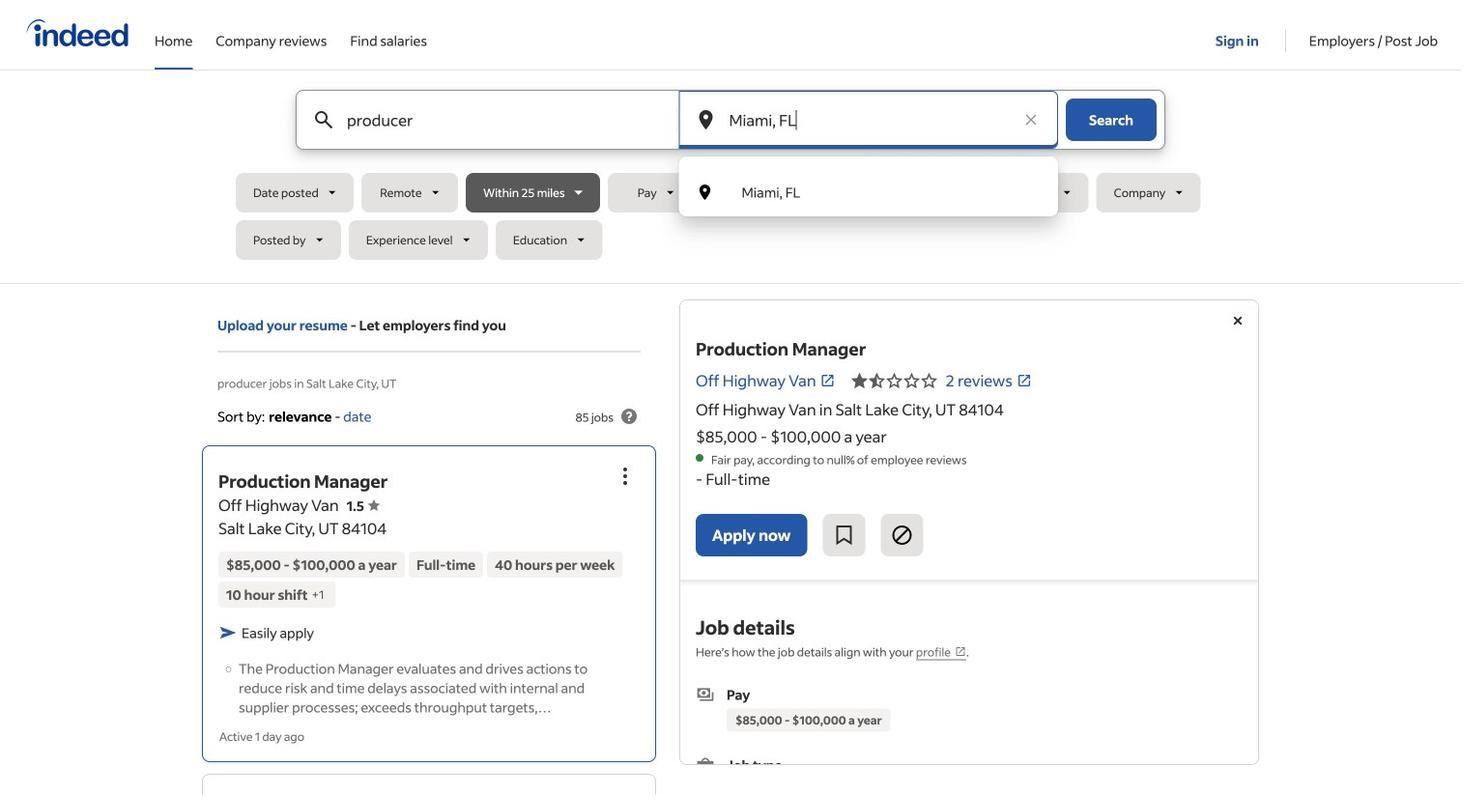 Task type: describe. For each thing, give the bounding box(es) containing it.
save this job image
[[833, 524, 856, 547]]

off highway van (opens in a new tab) image
[[820, 373, 836, 389]]

not interested image
[[891, 524, 914, 547]]

job preferences (opens in a new window) image
[[955, 646, 967, 658]]

job actions for production manager is collapsed image
[[614, 465, 637, 488]]

1.5 out of 5 stars image
[[851, 369, 938, 392]]



Task type: vqa. For each thing, say whether or not it's contained in the screenshot.
Job actions for Virginia Licensed Certified Real Estate Appraiser is collapsed "ICON"
no



Task type: locate. For each thing, give the bounding box(es) containing it.
Edit location text field
[[726, 91, 1012, 149]]

help icon image
[[618, 405, 641, 428]]

clear location input image
[[1022, 110, 1041, 130]]

None search field
[[236, 90, 1226, 268]]

close job details image
[[1227, 309, 1250, 333]]

search: Job title, keywords, or company text field
[[343, 91, 645, 149]]

1.5 out of 5 stars. link to 2 reviews company ratings (opens in a new tab) image
[[1017, 373, 1032, 389]]

1.5 out of five stars rating image
[[347, 497, 380, 515]]



